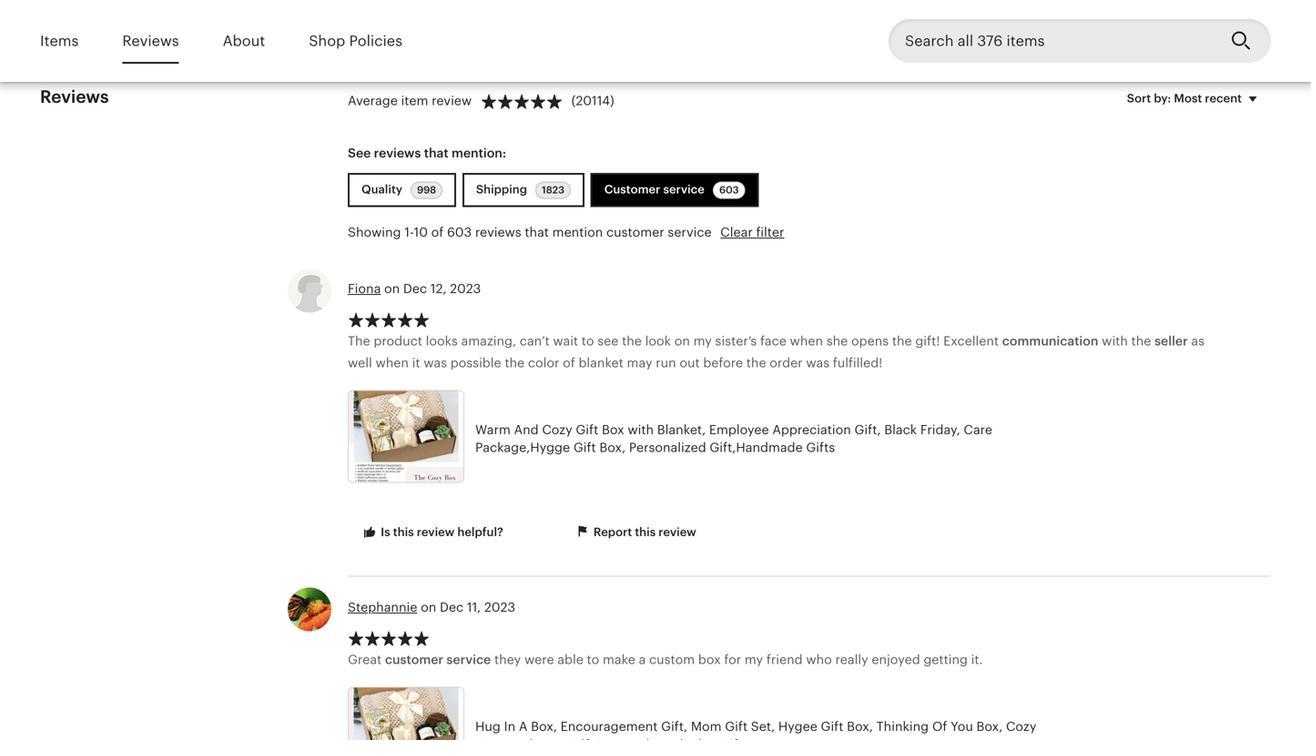 Task type: vqa. For each thing, say whether or not it's contained in the screenshot.
the rightmost risk
no



Task type: locate. For each thing, give the bounding box(es) containing it.
gift right hygee
[[821, 720, 844, 734]]

service
[[664, 183, 705, 196], [668, 225, 712, 240], [447, 653, 491, 667]]

2 horizontal spatial on
[[675, 334, 690, 348]]

0 vertical spatial dec
[[403, 281, 427, 296]]

review inside is this review helpful? button
[[417, 526, 455, 539]]

that left mention
[[525, 225, 549, 240]]

recent
[[1205, 92, 1242, 105]]

0 vertical spatial gift,
[[855, 423, 881, 437]]

gift right package,hygge
[[574, 440, 596, 455]]

1 horizontal spatial gift,
[[855, 423, 881, 437]]

1 horizontal spatial box
[[746, 738, 769, 741]]

of down wait
[[563, 356, 575, 370]]

quality
[[362, 183, 406, 196]]

box, left personalized on the bottom of page
[[600, 440, 626, 455]]

1 vertical spatial box
[[746, 738, 769, 741]]

dec for 11,
[[440, 600, 464, 615]]

998
[[417, 185, 436, 196]]

0 horizontal spatial 603
[[447, 225, 472, 240]]

amazing,
[[461, 334, 517, 348]]

the
[[622, 334, 642, 348], [893, 334, 912, 348], [1132, 334, 1152, 348], [505, 356, 525, 370], [747, 356, 767, 370]]

0 horizontal spatial dec
[[403, 281, 427, 296]]

color
[[528, 356, 560, 370]]

0 horizontal spatial that
[[424, 146, 449, 160]]

with up personalized on the bottom of page
[[628, 423, 654, 437]]

1 vertical spatial of
[[563, 356, 575, 370]]

is this review helpful?
[[378, 526, 504, 539]]

shipping
[[476, 183, 530, 196]]

dec left 11,
[[440, 600, 464, 615]]

gift, inside hug in a box, encouragement gift, mom gift set, hygee gift box, thinking of you box, cozy care package, self care basket, blanket gift box
[[661, 720, 688, 734]]

average item review
[[348, 93, 472, 108]]

customer right great
[[385, 653, 444, 667]]

of inside as well when it was possible the color of blanket may run out before the order was fulfilled!
[[563, 356, 575, 370]]

0 horizontal spatial this
[[393, 526, 414, 539]]

set,
[[751, 720, 775, 734]]

it.
[[972, 653, 983, 667]]

the
[[348, 334, 370, 348]]

they
[[495, 653, 521, 667]]

my up out on the top right of the page
[[694, 334, 712, 348]]

this inside button
[[635, 526, 656, 539]]

0 vertical spatial that
[[424, 146, 449, 160]]

of right 10
[[431, 225, 444, 240]]

1 vertical spatial dec
[[440, 600, 464, 615]]

2 was from the left
[[806, 356, 830, 370]]

items link
[[40, 20, 79, 62]]

to right able at the left of the page
[[587, 653, 600, 667]]

2023 right 11,
[[484, 600, 516, 615]]

0 vertical spatial of
[[431, 225, 444, 240]]

mention:
[[452, 146, 507, 160]]

to left see in the left of the page
[[582, 334, 594, 348]]

dec
[[403, 281, 427, 296], [440, 600, 464, 615]]

fulfilled!
[[833, 356, 883, 370]]

on up out on the top right of the page
[[675, 334, 690, 348]]

1 vertical spatial when
[[376, 356, 409, 370]]

about
[[223, 33, 265, 49]]

warm and cozy gift box with blanket, employee appreciation gift, black friday, care package,hygge gift box, personalized gift,handmade gifts
[[475, 423, 993, 455]]

this right report
[[635, 526, 656, 539]]

1 vertical spatial service
[[668, 225, 712, 240]]

shop
[[309, 33, 345, 49]]

the product looks amazing, can't wait to see the look on my sister's face when she opens the gift! excellent communication with the seller
[[348, 334, 1188, 348]]

1 horizontal spatial on
[[421, 600, 437, 615]]

0 horizontal spatial cozy
[[542, 423, 573, 437]]

1 vertical spatial my
[[745, 653, 763, 667]]

gift!
[[916, 334, 940, 348]]

0 vertical spatial reviews
[[122, 33, 179, 49]]

0 horizontal spatial care
[[475, 738, 504, 741]]

0 horizontal spatial when
[[376, 356, 409, 370]]

my
[[694, 334, 712, 348], [745, 653, 763, 667]]

2 vertical spatial on
[[421, 600, 437, 615]]

0 vertical spatial reviews
[[374, 146, 421, 160]]

1 vertical spatial with
[[628, 423, 654, 437]]

service left 'they'
[[447, 653, 491, 667]]

to for able
[[587, 653, 600, 667]]

1 vertical spatial that
[[525, 225, 549, 240]]

my right for
[[745, 653, 763, 667]]

it
[[412, 356, 420, 370]]

sort by: most recent button
[[1114, 79, 1278, 118]]

review inside report this review button
[[659, 526, 697, 539]]

stephannie
[[348, 600, 418, 615]]

review
[[432, 93, 472, 108], [417, 526, 455, 539], [659, 526, 697, 539]]

was right it
[[424, 356, 447, 370]]

service right customer on the top of page
[[664, 183, 705, 196]]

reviews right see at the left of page
[[374, 146, 421, 160]]

0 horizontal spatial reviews
[[374, 146, 421, 160]]

1 horizontal spatial care
[[593, 738, 622, 741]]

0 vertical spatial 603
[[720, 185, 739, 196]]

cozy right and
[[542, 423, 573, 437]]

0 horizontal spatial gift,
[[661, 720, 688, 734]]

this for report
[[635, 526, 656, 539]]

box down blanket
[[602, 423, 625, 437]]

1 horizontal spatial dec
[[440, 600, 464, 615]]

on for on dec 12, 2023
[[384, 281, 400, 296]]

a
[[519, 720, 528, 734]]

employee
[[709, 423, 769, 437]]

fiona
[[348, 281, 381, 296]]

review right report
[[659, 526, 697, 539]]

0 vertical spatial to
[[582, 334, 594, 348]]

stephannie on dec 11, 2023
[[348, 600, 516, 615]]

most
[[1175, 92, 1203, 105]]

1 this from the left
[[393, 526, 414, 539]]

box down set, on the right bottom of page
[[746, 738, 769, 741]]

cozy
[[542, 423, 573, 437], [1007, 720, 1037, 734]]

1 vertical spatial 2023
[[484, 600, 516, 615]]

cozy inside hug in a box, encouragement gift, mom gift set, hygee gift box, thinking of you box, cozy care package, self care basket, blanket gift box
[[1007, 720, 1037, 734]]

on left 11,
[[421, 600, 437, 615]]

1 vertical spatial cozy
[[1007, 720, 1037, 734]]

11,
[[467, 600, 481, 615]]

0 vertical spatial customer
[[607, 225, 665, 240]]

before
[[704, 356, 743, 370]]

2 horizontal spatial care
[[964, 423, 993, 437]]

review for average item review
[[432, 93, 472, 108]]

review right item
[[432, 93, 472, 108]]

warm
[[475, 423, 511, 437]]

1 vertical spatial to
[[587, 653, 600, 667]]

0 vertical spatial box
[[602, 423, 625, 437]]

1 horizontal spatial of
[[563, 356, 575, 370]]

mention
[[553, 225, 603, 240]]

who
[[806, 653, 832, 667]]

that up "998"
[[424, 146, 449, 160]]

2023 right 12,
[[450, 281, 481, 296]]

1 vertical spatial 603
[[447, 225, 472, 240]]

custom
[[649, 653, 695, 667]]

with left seller on the top of the page
[[1102, 334, 1128, 348]]

1 horizontal spatial when
[[790, 334, 823, 348]]

0 vertical spatial 2023
[[450, 281, 481, 296]]

care right friday, in the bottom of the page
[[964, 423, 993, 437]]

this right is
[[393, 526, 414, 539]]

1 horizontal spatial 2023
[[484, 600, 516, 615]]

possible
[[451, 356, 502, 370]]

in
[[504, 720, 516, 734]]

see reviews that mention:
[[348, 146, 507, 160]]

the left color
[[505, 356, 525, 370]]

and
[[514, 423, 539, 437]]

1 horizontal spatial was
[[806, 356, 830, 370]]

0 vertical spatial cozy
[[542, 423, 573, 437]]

1 horizontal spatial 603
[[720, 185, 739, 196]]

1 vertical spatial gift,
[[661, 720, 688, 734]]

when up the order
[[790, 334, 823, 348]]

see
[[598, 334, 619, 348]]

this inside button
[[393, 526, 414, 539]]

reviews down shipping
[[475, 225, 522, 240]]

2 this from the left
[[635, 526, 656, 539]]

dec left 12,
[[403, 281, 427, 296]]

this
[[393, 526, 414, 539], [635, 526, 656, 539]]

1 vertical spatial customer
[[385, 653, 444, 667]]

looks
[[426, 334, 458, 348]]

review for is this review helpful?
[[417, 526, 455, 539]]

12,
[[431, 281, 447, 296]]

(20114)
[[572, 93, 615, 108]]

1 horizontal spatial my
[[745, 653, 763, 667]]

1 vertical spatial reviews
[[40, 87, 109, 107]]

fiona link
[[348, 281, 381, 296]]

dec for 12,
[[403, 281, 427, 296]]

0 horizontal spatial on
[[384, 281, 400, 296]]

personalized
[[629, 440, 707, 455]]

2023
[[450, 281, 481, 296], [484, 600, 516, 615]]

customer down customer on the top of page
[[607, 225, 665, 240]]

she
[[827, 334, 848, 348]]

by:
[[1154, 92, 1172, 105]]

box,
[[600, 440, 626, 455], [531, 720, 557, 734], [847, 720, 873, 734], [977, 720, 1003, 734]]

service left clear
[[668, 225, 712, 240]]

blanket,
[[657, 423, 706, 437]]

1 horizontal spatial cozy
[[1007, 720, 1037, 734]]

2023 for on dec 12, 2023
[[450, 281, 481, 296]]

you
[[951, 720, 974, 734]]

0 horizontal spatial box
[[602, 423, 625, 437]]

1 horizontal spatial that
[[525, 225, 549, 240]]

on for on dec 11, 2023
[[421, 600, 437, 615]]

gift, up blanket
[[661, 720, 688, 734]]

encouragement
[[561, 720, 658, 734]]

friend
[[767, 653, 803, 667]]

mom
[[691, 720, 722, 734]]

report this review
[[591, 526, 697, 539]]

0 horizontal spatial my
[[694, 334, 712, 348]]

Search all 376 items text field
[[889, 19, 1217, 63]]

care down hug
[[475, 738, 504, 741]]

clear filter link
[[721, 225, 785, 240]]

about link
[[223, 20, 265, 62]]

0 horizontal spatial was
[[424, 356, 447, 370]]

clear
[[721, 225, 753, 240]]

box inside hug in a box, encouragement gift, mom gift set, hygee gift box, thinking of you box, cozy care package, self care basket, blanket gift box
[[746, 738, 769, 741]]

gift, left black
[[855, 423, 881, 437]]

showing
[[348, 225, 401, 240]]

1 vertical spatial reviews
[[475, 225, 522, 240]]

gift down mom
[[720, 738, 743, 741]]

0 horizontal spatial 2023
[[450, 281, 481, 296]]

review left the helpful?
[[417, 526, 455, 539]]

on right fiona "link"
[[384, 281, 400, 296]]

cozy right you
[[1007, 720, 1037, 734]]

sister's
[[716, 334, 757, 348]]

basket,
[[625, 738, 669, 741]]

care down encouragement
[[593, 738, 622, 741]]

1 horizontal spatial this
[[635, 526, 656, 539]]

0 vertical spatial on
[[384, 281, 400, 296]]

0 horizontal spatial with
[[628, 423, 654, 437]]

can't
[[520, 334, 550, 348]]

1 horizontal spatial with
[[1102, 334, 1128, 348]]

1 horizontal spatial reviews
[[475, 225, 522, 240]]

603 up clear
[[720, 185, 739, 196]]

was down she
[[806, 356, 830, 370]]

product
[[374, 334, 423, 348]]

when down product at the left top of page
[[376, 356, 409, 370]]

was
[[424, 356, 447, 370], [806, 356, 830, 370]]

the down the product looks amazing, can't wait to see the look on my sister's face when she opens the gift! excellent communication with the seller
[[747, 356, 767, 370]]

1 horizontal spatial reviews
[[122, 33, 179, 49]]

0 horizontal spatial customer
[[385, 653, 444, 667]]

policies
[[349, 33, 403, 49]]

603 right 10
[[447, 225, 472, 240]]

getting
[[924, 653, 968, 667]]



Task type: describe. For each thing, give the bounding box(es) containing it.
hug
[[475, 720, 501, 734]]

great customer service they were able to make a custom box for my friend who really enjoyed getting it.
[[348, 653, 983, 667]]

the up may
[[622, 334, 642, 348]]

see
[[348, 146, 371, 160]]

the left seller on the top of the page
[[1132, 334, 1152, 348]]

black
[[885, 423, 917, 437]]

stephannie link
[[348, 600, 418, 615]]

gift right and
[[576, 423, 599, 437]]

10
[[414, 225, 428, 240]]

report this review button
[[561, 516, 710, 550]]

average
[[348, 93, 398, 108]]

make
[[603, 653, 636, 667]]

0 horizontal spatial reviews
[[40, 87, 109, 107]]

with inside "warm and cozy gift box with blanket, employee appreciation gift, black friday, care package,hygge gift box, personalized gift,handmade gifts"
[[628, 423, 654, 437]]

blanket
[[579, 356, 624, 370]]

friday,
[[921, 423, 961, 437]]

hug in a box, encouragement gift, mom gift set, hygee gift box, thinking of you box, cozy care package, self care basket, blanket gift box
[[475, 720, 1037, 741]]

showing 1-10 of 603 reviews that mention customer service clear filter
[[348, 225, 785, 240]]

0 vertical spatial service
[[664, 183, 705, 196]]

really
[[836, 653, 869, 667]]

0 vertical spatial my
[[694, 334, 712, 348]]

hug in a box, encouragement gift, mom gift set, hygee gift box, thinking of you box, cozy care package, self care basket, blanket gift box link
[[348, 687, 1068, 741]]

communication
[[1003, 334, 1099, 348]]

1823
[[542, 185, 565, 196]]

filter
[[756, 225, 785, 240]]

items
[[40, 33, 79, 49]]

reviews link
[[122, 20, 179, 62]]

hygee
[[779, 720, 818, 734]]

as well when it was possible the color of blanket may run out before the order was fulfilled!
[[348, 334, 1205, 370]]

as
[[1192, 334, 1205, 348]]

item
[[401, 93, 429, 108]]

fiona on dec 12, 2023
[[348, 281, 481, 296]]

opens
[[852, 334, 889, 348]]

seller
[[1155, 334, 1188, 348]]

customer service
[[605, 183, 708, 196]]

box, right you
[[977, 720, 1003, 734]]

warm and cozy gift box with blanket, employee appreciation gift, black friday, care package,hygge gift box, personalized gift,handmade gifts link
[[348, 390, 1068, 488]]

cozy inside "warm and cozy gift box with blanket, employee appreciation gift, black friday, care package,hygge gift box, personalized gift,handmade gifts"
[[542, 423, 573, 437]]

1-
[[405, 225, 414, 240]]

helpful?
[[458, 526, 504, 539]]

is this review helpful? button
[[348, 516, 517, 550]]

1 vertical spatial on
[[675, 334, 690, 348]]

shop policies link
[[309, 20, 403, 62]]

a
[[639, 653, 646, 667]]

wait
[[553, 334, 578, 348]]

run
[[656, 356, 677, 370]]

care inside "warm and cozy gift box with blanket, employee appreciation gift, black friday, care package,hygge gift box, personalized gift,handmade gifts"
[[964, 423, 993, 437]]

when inside as well when it was possible the color of blanket may run out before the order was fulfilled!
[[376, 356, 409, 370]]

0 vertical spatial with
[[1102, 334, 1128, 348]]

package,
[[508, 738, 563, 741]]

box, left 'thinking'
[[847, 720, 873, 734]]

gift left set, on the right bottom of page
[[725, 720, 748, 734]]

gift,handmade
[[710, 440, 803, 455]]

shop policies
[[309, 33, 403, 49]]

0 vertical spatial when
[[790, 334, 823, 348]]

for
[[725, 653, 742, 667]]

review for report this review
[[659, 526, 697, 539]]

blanket
[[672, 738, 717, 741]]

2023 for on dec 11, 2023
[[484, 600, 516, 615]]

of
[[933, 720, 948, 734]]

appreciation
[[773, 423, 852, 437]]

1 was from the left
[[424, 356, 447, 370]]

out
[[680, 356, 700, 370]]

thinking
[[877, 720, 929, 734]]

enjoyed
[[872, 653, 921, 667]]

1 horizontal spatial customer
[[607, 225, 665, 240]]

box, up package,
[[531, 720, 557, 734]]

is
[[381, 526, 390, 539]]

face
[[761, 334, 787, 348]]

0 horizontal spatial of
[[431, 225, 444, 240]]

package,hygge
[[475, 440, 570, 455]]

customer
[[605, 183, 661, 196]]

able
[[558, 653, 584, 667]]

box inside "warm and cozy gift box with blanket, employee appreciation gift, black friday, care package,hygge gift box, personalized gift,handmade gifts"
[[602, 423, 625, 437]]

well
[[348, 356, 372, 370]]

gift, inside "warm and cozy gift box with blanket, employee appreciation gift, black friday, care package,hygge gift box, personalized gift,handmade gifts"
[[855, 423, 881, 437]]

great
[[348, 653, 382, 667]]

sort by: most recent
[[1127, 92, 1242, 105]]

2 vertical spatial service
[[447, 653, 491, 667]]

were
[[525, 653, 554, 667]]

box, inside "warm and cozy gift box with blanket, employee appreciation gift, black friday, care package,hygge gift box, personalized gift,handmade gifts"
[[600, 440, 626, 455]]

may
[[627, 356, 653, 370]]

this for is
[[393, 526, 414, 539]]

self
[[566, 738, 589, 741]]

to for wait
[[582, 334, 594, 348]]

excellent
[[944, 334, 999, 348]]

report
[[594, 526, 632, 539]]

order
[[770, 356, 803, 370]]

the left gift!
[[893, 334, 912, 348]]

gifts
[[806, 440, 835, 455]]



